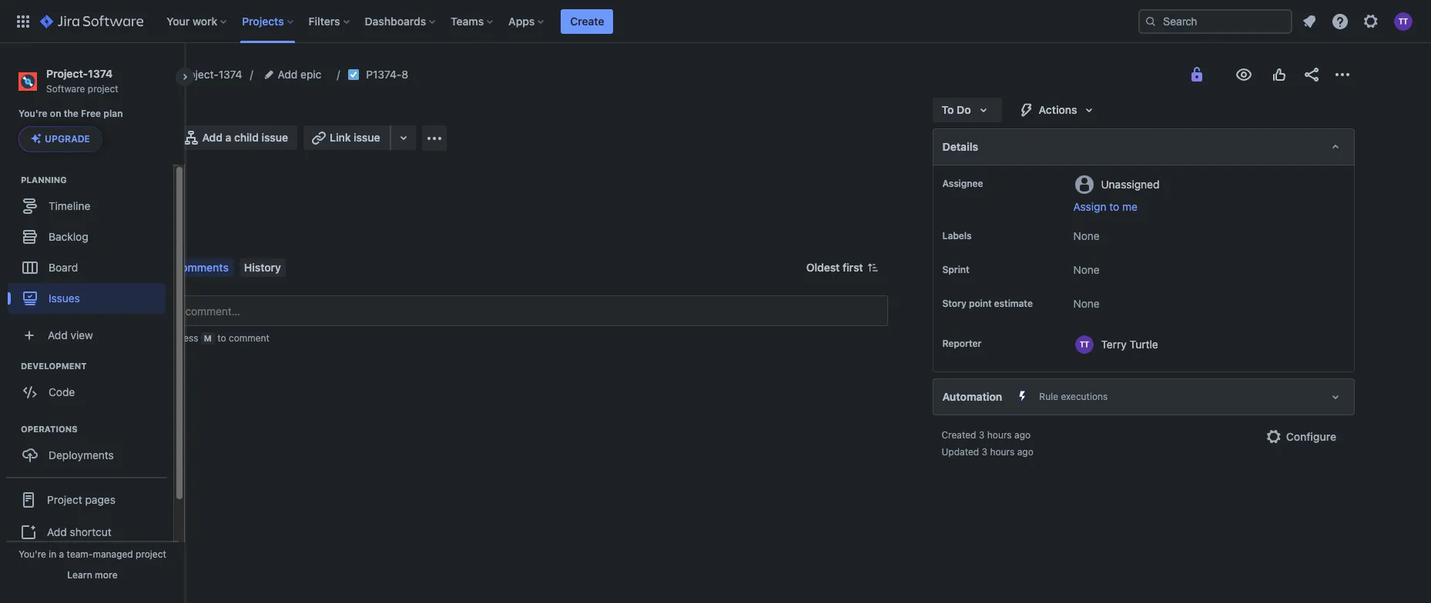 Task type: locate. For each thing, give the bounding box(es) containing it.
search image
[[1145, 15, 1157, 27]]

add a child issue
[[202, 131, 288, 144]]

p1374-8
[[366, 68, 408, 81]]

create for create
[[570, 14, 604, 27]]

first
[[843, 261, 863, 274]]

1374 inside project-1374 link
[[219, 68, 242, 81]]

to
[[1109, 200, 1119, 213], [217, 333, 226, 344]]

backlog
[[49, 230, 88, 243]]

3 right updated
[[982, 447, 988, 458]]

updated
[[942, 447, 979, 458]]

actions
[[1039, 103, 1077, 116]]

pro
[[138, 333, 154, 344]]

3 none from the top
[[1073, 297, 1100, 310]]

add inside add epic dropdown button
[[278, 68, 298, 81]]

rule executions
[[1039, 391, 1108, 403]]

2 none from the top
[[1073, 263, 1100, 277]]

1 horizontal spatial a
[[137, 187, 142, 200]]

learn more
[[67, 570, 118, 582]]

teams button
[[446, 9, 499, 34]]

oldest
[[806, 261, 840, 274]]

1374 up free
[[88, 67, 113, 80]]

0 horizontal spatial 1374
[[88, 67, 113, 80]]

upgrade
[[45, 134, 90, 145]]

add
[[278, 68, 298, 81], [202, 131, 223, 144], [48, 329, 68, 342], [47, 526, 67, 539]]

menu bar
[[137, 259, 289, 277]]

projects for projects link
[[101, 68, 142, 81]]

story
[[942, 298, 967, 310]]

assign to me
[[1073, 200, 1138, 213]]

1 horizontal spatial projects
[[242, 14, 284, 27]]

issue inside 'button'
[[262, 131, 288, 144]]

link
[[330, 131, 351, 144]]

1374 right sidebar navigation icon
[[219, 68, 242, 81]]

apps
[[509, 14, 535, 27]]

to
[[942, 103, 954, 116]]

activity
[[101, 240, 140, 253]]

0 vertical spatial create
[[570, 14, 604, 27]]

timeline
[[49, 199, 90, 213]]

Add a comment… field
[[138, 296, 888, 327]]

projects right work
[[242, 14, 284, 27]]

to do button
[[932, 98, 1002, 122]]

board
[[49, 261, 78, 274]]

learn
[[67, 570, 92, 582]]

reporter
[[942, 338, 982, 350]]

you're left on
[[18, 108, 48, 120]]

1 horizontal spatial project-
[[179, 68, 219, 81]]

add a child issue button
[[176, 126, 297, 150]]

learn more button
[[67, 570, 118, 582]]

1 vertical spatial create
[[101, 187, 134, 200]]

0 horizontal spatial projects
[[101, 68, 142, 81]]

link issue
[[330, 131, 380, 144]]

me
[[1122, 200, 1138, 213]]

2 you're from the top
[[19, 549, 46, 561]]

0 horizontal spatial project-
[[46, 67, 88, 80]]

labels
[[942, 230, 972, 242]]

your profile and settings image
[[1394, 12, 1413, 30]]

to right m
[[217, 333, 226, 344]]

1 horizontal spatial issue
[[354, 131, 380, 144]]

1 vertical spatial a
[[137, 187, 142, 200]]

projects inside 'projects' popup button
[[242, 14, 284, 27]]

group
[[6, 478, 167, 587]]

share image
[[1302, 65, 1321, 84]]

2 vertical spatial none
[[1073, 297, 1100, 310]]

1374
[[88, 67, 113, 80], [219, 68, 242, 81]]

operations
[[21, 425, 78, 435]]

add shortcut
[[47, 526, 111, 539]]

hours right created
[[987, 430, 1012, 441]]

issue inside button
[[354, 131, 380, 144]]

0 vertical spatial to
[[1109, 200, 1119, 213]]

your work button
[[162, 9, 233, 34]]

task image
[[348, 69, 360, 81]]

banner containing your work
[[0, 0, 1431, 43]]

work
[[193, 14, 217, 27]]

create inside button
[[570, 14, 604, 27]]

0 horizontal spatial create
[[101, 187, 134, 200]]

details
[[942, 140, 978, 153]]

on
[[50, 108, 61, 120]]

terry turtle
[[1101, 338, 1158, 351]]

3
[[979, 430, 985, 441], [982, 447, 988, 458]]

a inside 'button'
[[225, 131, 231, 144]]

0 vertical spatial a
[[225, 131, 231, 144]]

plan
[[103, 108, 123, 120]]

3 right created
[[979, 430, 985, 441]]

a up activity
[[137, 187, 142, 200]]

watch options: you are not watching this issue, 0 people watching image
[[1235, 65, 1253, 84]]

development
[[21, 361, 87, 372]]

project inside project-1374 software project
[[88, 83, 118, 95]]

project- up the software
[[46, 67, 88, 80]]

helloooo
[[101, 95, 173, 116]]

projects for 'projects' popup button
[[242, 14, 284, 27]]

shortcut
[[70, 526, 111, 539]]

add left child
[[202, 131, 223, 144]]

backlog link
[[8, 222, 166, 253]]

add view
[[48, 329, 93, 342]]

history button
[[239, 259, 286, 277]]

child
[[234, 131, 259, 144]]

add inside add shortcut button
[[47, 526, 67, 539]]

ago right updated
[[1017, 447, 1033, 458]]

create
[[570, 14, 604, 27], [101, 187, 134, 200]]

1 you're from the top
[[18, 108, 48, 120]]

hours
[[987, 430, 1012, 441], [990, 447, 1015, 458]]

a right in
[[59, 549, 64, 561]]

planning group
[[8, 174, 173, 319]]

1 vertical spatial to
[[217, 333, 226, 344]]

settings image
[[1362, 12, 1380, 30]]

1374 inside project-1374 software project
[[88, 67, 113, 80]]

add up in
[[47, 526, 67, 539]]

0 vertical spatial none
[[1073, 230, 1100, 243]]

projects link
[[101, 65, 142, 84]]

add inside add view popup button
[[48, 329, 68, 342]]

you're left in
[[19, 549, 46, 561]]

1 vertical spatial you're
[[19, 549, 46, 561]]

0 horizontal spatial a
[[59, 549, 64, 561]]

1 horizontal spatial to
[[1109, 200, 1119, 213]]

comment
[[229, 333, 269, 344]]

pages
[[85, 494, 115, 507]]

1 none from the top
[[1073, 230, 1100, 243]]

1374 for project-1374
[[219, 68, 242, 81]]

project- inside project-1374 software project
[[46, 67, 88, 80]]

operations group
[[8, 424, 173, 476]]

teams
[[451, 14, 484, 27]]

project-
[[46, 67, 88, 80], [179, 68, 219, 81]]

actions button
[[1008, 98, 1108, 122]]

1 vertical spatial none
[[1073, 263, 1100, 277]]

0 vertical spatial project
[[88, 83, 118, 95]]

add left view
[[48, 329, 68, 342]]

issue
[[262, 131, 288, 144], [354, 131, 380, 144]]

add left 'epic'
[[278, 68, 298, 81]]

1 horizontal spatial create
[[570, 14, 604, 27]]

newest first image
[[866, 262, 878, 274]]

issue right link at the top of page
[[354, 131, 380, 144]]

a left child
[[225, 131, 231, 144]]

project- down your work dropdown button
[[179, 68, 219, 81]]

0 horizontal spatial issue
[[262, 131, 288, 144]]

history
[[244, 261, 281, 274]]

project
[[47, 494, 82, 507]]

link web pages and more image
[[394, 129, 413, 147]]

1 horizontal spatial 1374
[[219, 68, 242, 81]]

planning image
[[2, 171, 21, 190]]

none
[[1073, 230, 1100, 243], [1073, 263, 1100, 277], [1073, 297, 1100, 310]]

actions image
[[1333, 65, 1352, 84]]

create right apps popup button
[[570, 14, 604, 27]]

0 vertical spatial projects
[[242, 14, 284, 27]]

filters button
[[304, 9, 356, 34]]

add inside add a child issue 'button'
[[202, 131, 223, 144]]

view
[[71, 329, 93, 342]]

in
[[49, 549, 56, 561]]

upgrade button
[[19, 127, 102, 152]]

2 horizontal spatial a
[[225, 131, 231, 144]]

to inside assign to me button
[[1109, 200, 1119, 213]]

projects
[[242, 14, 284, 27], [101, 68, 142, 81]]

0 vertical spatial you're
[[18, 108, 48, 120]]

1 vertical spatial projects
[[101, 68, 142, 81]]

0 vertical spatial 3
[[979, 430, 985, 441]]

0 horizontal spatial to
[[217, 333, 226, 344]]

add shortcut button
[[6, 518, 167, 549]]

created 3 hours ago updated 3 hours ago
[[942, 430, 1033, 458]]

2 vertical spatial project
[[136, 549, 166, 561]]

project
[[88, 83, 118, 95], [145, 187, 180, 200], [136, 549, 166, 561]]

automation
[[942, 391, 1002, 404]]

create right timeline
[[101, 187, 134, 200]]

you're for you're on the free plan
[[18, 108, 48, 120]]

hours right updated
[[990, 447, 1015, 458]]

projects up helloooo
[[101, 68, 142, 81]]

ago right created
[[1014, 430, 1031, 441]]

jira software image
[[40, 12, 143, 30], [40, 12, 143, 30]]

to left me
[[1109, 200, 1119, 213]]

banner
[[0, 0, 1431, 43]]

issue right child
[[262, 131, 288, 144]]

Search field
[[1138, 9, 1292, 34]]

2 issue from the left
[[354, 131, 380, 144]]

1 issue from the left
[[262, 131, 288, 144]]



Task type: vqa. For each thing, say whether or not it's contained in the screenshot.
List link in the top of the page
no



Task type: describe. For each thing, give the bounding box(es) containing it.
create a project
[[101, 187, 180, 200]]

your
[[167, 14, 190, 27]]

deployments
[[49, 449, 114, 462]]

link issue button
[[303, 126, 391, 150]]

project-1374 software project
[[46, 67, 118, 95]]

press
[[174, 333, 198, 344]]

assign
[[1073, 200, 1107, 213]]

created
[[942, 430, 976, 441]]

assign to me button
[[1073, 199, 1339, 215]]

to do
[[942, 103, 971, 116]]

0 vertical spatial ago
[[1014, 430, 1031, 441]]

you're in a team-managed project
[[19, 549, 166, 561]]

a for create
[[137, 187, 142, 200]]

8
[[402, 68, 408, 81]]

project- for project-1374
[[179, 68, 219, 81]]

team-
[[67, 549, 93, 561]]

p1374-
[[366, 68, 402, 81]]

apps button
[[504, 9, 550, 34]]

the
[[64, 108, 79, 120]]

planning
[[21, 175, 67, 185]]

project- for project-1374 software project
[[46, 67, 88, 80]]

epic
[[300, 68, 321, 81]]

point
[[969, 298, 992, 310]]

deployments link
[[8, 441, 166, 472]]

1 vertical spatial 3
[[982, 447, 988, 458]]

board link
[[8, 253, 166, 284]]

pro tip: press m to comment
[[138, 333, 269, 344]]

menu bar containing comments
[[137, 259, 289, 277]]

group containing project pages
[[6, 478, 167, 587]]

sprint
[[942, 264, 969, 276]]

add for add epic
[[278, 68, 298, 81]]

none for sprint
[[1073, 263, 1100, 277]]

none for labels
[[1073, 230, 1100, 243]]

1374 for project-1374 software project
[[88, 67, 113, 80]]

dashboards button
[[360, 9, 441, 34]]

development image
[[2, 358, 21, 376]]

sidebar navigation image
[[169, 62, 203, 92]]

issues link
[[8, 284, 166, 315]]

add epic button
[[261, 65, 326, 84]]

automation element
[[932, 379, 1355, 416]]

do
[[957, 103, 971, 116]]

oldest first
[[806, 261, 863, 274]]

story point estimate
[[942, 298, 1033, 310]]

assignee pin to top. only you can see pinned fields. image
[[986, 178, 999, 190]]

projects button
[[237, 9, 299, 34]]

oldest first button
[[797, 259, 888, 277]]

add app image
[[425, 129, 443, 148]]

your work
[[167, 14, 217, 27]]

configure link
[[1255, 425, 1346, 450]]

copy link to issue image
[[405, 68, 418, 80]]

notifications image
[[1300, 12, 1319, 30]]

dashboards
[[365, 14, 426, 27]]

a for add
[[225, 131, 231, 144]]

terry
[[1101, 338, 1127, 351]]

0 vertical spatial hours
[[987, 430, 1012, 441]]

you're on the free plan
[[18, 108, 123, 120]]

1 vertical spatial ago
[[1017, 447, 1033, 458]]

filters
[[309, 14, 340, 27]]

add for add a child issue
[[202, 131, 223, 144]]

attach image
[[107, 129, 126, 147]]

project-1374
[[179, 68, 242, 81]]

create for create a project
[[101, 187, 134, 200]]

timeline link
[[8, 191, 166, 222]]

details element
[[932, 129, 1355, 166]]

appswitcher icon image
[[14, 12, 32, 30]]

software
[[46, 83, 85, 95]]

configure
[[1286, 431, 1336, 444]]

p1374-8 link
[[366, 65, 408, 84]]

you're for you're in a team-managed project
[[19, 549, 46, 561]]

add epic
[[278, 68, 321, 81]]

profile image of terry turtle image
[[102, 299, 127, 324]]

more
[[95, 570, 118, 582]]

create button
[[561, 9, 613, 34]]

none for story point estimate
[[1073, 297, 1100, 310]]

2 vertical spatial a
[[59, 549, 64, 561]]

issues
[[49, 292, 80, 305]]

comments
[[173, 261, 229, 274]]

assignee
[[942, 178, 983, 189]]

m
[[204, 334, 212, 344]]

vote options: no one has voted for this issue yet. image
[[1270, 65, 1289, 84]]

estimate
[[994, 298, 1033, 310]]

project-1374 link
[[160, 65, 242, 84]]

help image
[[1331, 12, 1349, 30]]

unassigned
[[1101, 178, 1160, 191]]

project pages
[[47, 494, 115, 507]]

development group
[[8, 361, 173, 413]]

code link
[[8, 378, 166, 408]]

add for add shortcut
[[47, 526, 67, 539]]

executions
[[1061, 391, 1108, 403]]

add for add view
[[48, 329, 68, 342]]

turtle
[[1130, 338, 1158, 351]]

1 vertical spatial hours
[[990, 447, 1015, 458]]

operations image
[[2, 421, 21, 439]]

primary element
[[9, 0, 1138, 43]]

rule
[[1039, 391, 1058, 403]]

1 vertical spatial project
[[145, 187, 180, 200]]

free
[[81, 108, 101, 120]]

project pages link
[[6, 484, 167, 518]]



